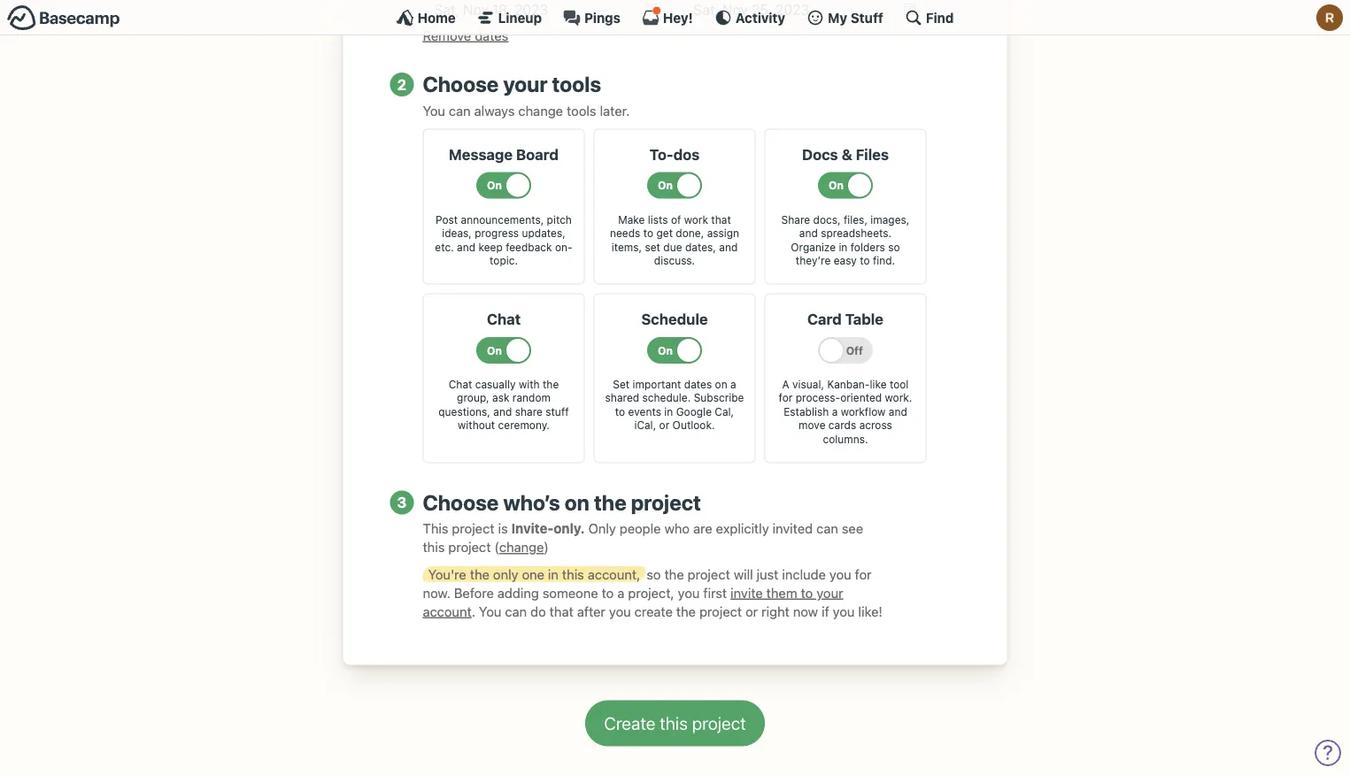 Task type: locate. For each thing, give the bounding box(es) containing it.
for inside a visual, kanban-like tool for process-oriented work. establish a workflow and move cards across columns.
[[779, 392, 793, 404]]

choose up this
[[423, 490, 499, 515]]

1 vertical spatial for
[[855, 567, 872, 583]]

0 vertical spatial in
[[839, 241, 848, 253]]

and down assign
[[720, 241, 738, 253]]

0 vertical spatial dates
[[475, 27, 509, 43]]

of
[[671, 213, 682, 226]]

to down shared
[[615, 406, 626, 418]]

1 vertical spatial in
[[665, 406, 673, 418]]

choose for choose your tools
[[423, 72, 499, 97]]

you
[[423, 103, 446, 118], [479, 604, 502, 620]]

remove dates link
[[423, 27, 509, 43]]

0 horizontal spatial for
[[779, 392, 793, 404]]

0 vertical spatial you
[[423, 103, 446, 118]]

a up subscribe
[[731, 378, 737, 391]]

chat inside chat casually with the group, ask random questions, and share stuff without ceremony.
[[449, 378, 472, 391]]

post
[[436, 213, 458, 226]]

my stuff button
[[807, 9, 884, 27]]

hey!
[[663, 10, 693, 25]]

the inside the so the project will just include you for now. before adding someone to a project, you first
[[665, 567, 684, 583]]

a inside a visual, kanban-like tool for process-oriented work. establish a workflow and move cards across columns.
[[832, 406, 838, 418]]

in
[[839, 241, 848, 253], [665, 406, 673, 418], [548, 567, 559, 583]]

0 vertical spatial choose
[[423, 72, 499, 97]]

in inside share docs, files, images, and spreadsheets. organize in folders so they're easy to find.
[[839, 241, 848, 253]]

and down ideas,
[[457, 241, 476, 253]]

so up project,
[[647, 567, 661, 583]]

you right .
[[479, 604, 502, 620]]

organize
[[791, 241, 836, 253]]

1 horizontal spatial choose date… field
[[683, 0, 928, 21]]

in up easy
[[839, 241, 848, 253]]

project left (
[[449, 540, 491, 556]]

change link
[[499, 540, 544, 556]]

0 vertical spatial that
[[712, 213, 731, 226]]

visual,
[[793, 378, 825, 391]]

schedule
[[642, 311, 708, 328]]

include
[[783, 567, 826, 583]]

and inside make lists of work that needs to get done, assign items, set due dates, and discuss.
[[720, 241, 738, 253]]

0 horizontal spatial so
[[647, 567, 661, 583]]

dates
[[475, 27, 509, 43], [685, 378, 712, 391]]

subscribe
[[694, 392, 744, 404]]

just
[[757, 567, 779, 583]]

items,
[[612, 241, 642, 253]]

1 vertical spatial or
[[746, 604, 758, 620]]

dates up subscribe
[[685, 378, 712, 391]]

google
[[676, 406, 712, 418]]

you right if
[[833, 604, 855, 620]]

0 horizontal spatial you
[[423, 103, 446, 118]]

and inside chat casually with the group, ask random questions, and share stuff without ceremony.
[[494, 406, 512, 418]]

chat for chat
[[487, 311, 521, 328]]

invite
[[731, 586, 763, 601]]

2
[[398, 76, 407, 93]]

stuff
[[546, 406, 569, 418]]

.
[[472, 604, 476, 620]]

that up assign
[[712, 213, 731, 226]]

kanban-
[[828, 378, 870, 391]]

find button
[[905, 9, 954, 27]]

this inside only people who are explicitly invited can see this project (
[[423, 540, 445, 556]]

shared
[[606, 392, 640, 404]]

0 horizontal spatial choose date… field
[[423, 0, 668, 21]]

message board
[[449, 146, 559, 163]]

and up organize
[[800, 227, 818, 239]]

and
[[800, 227, 818, 239], [457, 241, 476, 253], [720, 241, 738, 253], [494, 406, 512, 418], [889, 406, 908, 418]]

chat up group,
[[449, 378, 472, 391]]

and down ask
[[494, 406, 512, 418]]

progress
[[475, 227, 519, 239]]

the up project,
[[665, 567, 684, 583]]

your up if
[[817, 586, 844, 601]]

docs & files
[[803, 146, 889, 163]]

across
[[860, 420, 893, 432]]

0 horizontal spatial this
[[423, 540, 445, 556]]

for
[[779, 392, 793, 404], [855, 567, 872, 583]]

0 horizontal spatial on
[[565, 490, 590, 515]]

2 vertical spatial a
[[618, 586, 625, 601]]

change )
[[499, 540, 549, 556]]

this
[[423, 522, 449, 537]]

to down folders
[[860, 255, 870, 267]]

0 vertical spatial or
[[660, 420, 670, 432]]

so the project will just include you for now. before adding someone to a project, you first
[[423, 567, 872, 601]]

process-
[[796, 392, 841, 404]]

choose for choose who's on the project
[[423, 490, 499, 515]]

that
[[712, 213, 731, 226], [550, 604, 574, 620]]

for down the a on the right of the page
[[779, 392, 793, 404]]

0 vertical spatial for
[[779, 392, 793, 404]]

without
[[458, 420, 495, 432]]

the inside chat casually with the group, ask random questions, and share stuff without ceremony.
[[543, 378, 559, 391]]

lineup
[[498, 10, 542, 25]]

1 horizontal spatial your
[[817, 586, 844, 601]]

updates,
[[522, 227, 566, 239]]

pings
[[585, 10, 621, 25]]

1 horizontal spatial in
[[665, 406, 673, 418]]

to up now
[[801, 586, 813, 601]]

3
[[397, 494, 407, 511]]

questions,
[[439, 406, 491, 418]]

None submit
[[586, 701, 765, 747]]

pitch
[[547, 213, 572, 226]]

that inside make lists of work that needs to get done, assign items, set due dates, and discuss.
[[712, 213, 731, 226]]

0 vertical spatial chat
[[487, 311, 521, 328]]

project up first
[[688, 567, 731, 583]]

files
[[856, 146, 889, 163]]

to down account,
[[602, 586, 614, 601]]

tool
[[890, 378, 909, 391]]

project inside the so the project will just include you for now. before adding someone to a project, you first
[[688, 567, 731, 583]]

create
[[635, 604, 673, 620]]

0 horizontal spatial can
[[449, 103, 471, 118]]

activity
[[736, 10, 786, 25]]

0 horizontal spatial your
[[504, 72, 548, 97]]

2 choose from the top
[[423, 490, 499, 515]]

you can always change tools later.
[[423, 103, 630, 118]]

1 vertical spatial this
[[562, 567, 585, 583]]

to inside set important dates on a shared schedule. subscribe to events in google cal, ical, or outlook.
[[615, 406, 626, 418]]

0 vertical spatial change
[[519, 103, 563, 118]]

remove
[[423, 27, 472, 43]]

and down work.
[[889, 406, 908, 418]]

invite them to your account link
[[423, 586, 844, 620]]

1 vertical spatial dates
[[685, 378, 712, 391]]

1 vertical spatial your
[[817, 586, 844, 601]]

0 horizontal spatial in
[[548, 567, 559, 583]]

on up only.
[[565, 490, 590, 515]]

project up who
[[631, 490, 701, 515]]

2 horizontal spatial can
[[817, 522, 839, 537]]

like
[[870, 378, 887, 391]]

home
[[418, 10, 456, 25]]

1 horizontal spatial for
[[855, 567, 872, 583]]

in down schedule.
[[665, 406, 673, 418]]

tools left later. at the left top
[[567, 103, 597, 118]]

1 vertical spatial that
[[550, 604, 574, 620]]

can down adding
[[505, 604, 527, 620]]

Choose date… field
[[423, 0, 668, 21], [683, 0, 928, 21]]

for up like!
[[855, 567, 872, 583]]

1 horizontal spatial chat
[[487, 311, 521, 328]]

2 horizontal spatial in
[[839, 241, 848, 253]]

1 choose date… field from the left
[[423, 0, 668, 21]]

change
[[519, 103, 563, 118], [499, 540, 544, 556]]

dos
[[674, 146, 700, 163]]

tools up later. at the left top
[[552, 72, 602, 97]]

1 vertical spatial change
[[499, 540, 544, 556]]

1 vertical spatial choose
[[423, 490, 499, 515]]

files,
[[844, 213, 868, 226]]

remove dates
[[423, 27, 509, 43]]

so up find.
[[889, 241, 901, 253]]

board
[[516, 146, 559, 163]]

in inside set important dates on a shared schedule. subscribe to events in google cal, ical, or outlook.
[[665, 406, 673, 418]]

that for work
[[712, 213, 731, 226]]

can
[[449, 103, 471, 118], [817, 522, 839, 537], [505, 604, 527, 620]]

message
[[449, 146, 513, 163]]

folders
[[851, 241, 886, 253]]

ical,
[[635, 420, 657, 432]]

the right with
[[543, 378, 559, 391]]

0 horizontal spatial or
[[660, 420, 670, 432]]

1 horizontal spatial that
[[712, 213, 731, 226]]

tools
[[552, 72, 602, 97], [567, 103, 597, 118]]

chat down topic. at the left of the page
[[487, 311, 521, 328]]

1 horizontal spatial on
[[715, 378, 728, 391]]

your up you can always change tools later.
[[504, 72, 548, 97]]

this down this
[[423, 540, 445, 556]]

0 vertical spatial your
[[504, 72, 548, 97]]

a visual, kanban-like tool for process-oriented work. establish a workflow and move cards across columns.
[[779, 378, 913, 446]]

announcements,
[[461, 213, 544, 226]]

that down the someone
[[550, 604, 574, 620]]

chat for chat casually with the group, ask random questions, and share stuff without ceremony.
[[449, 378, 472, 391]]

a up cards
[[832, 406, 838, 418]]

1 vertical spatial you
[[479, 604, 502, 620]]

0 horizontal spatial chat
[[449, 378, 472, 391]]

important
[[633, 378, 682, 391]]

or
[[660, 420, 670, 432], [746, 604, 758, 620]]

0 horizontal spatial that
[[550, 604, 574, 620]]

to-dos
[[650, 146, 700, 163]]

on
[[715, 378, 728, 391], [565, 490, 590, 515]]

1 horizontal spatial can
[[505, 604, 527, 620]]

or inside set important dates on a shared schedule. subscribe to events in google cal, ical, or outlook.
[[660, 420, 670, 432]]

on up subscribe
[[715, 378, 728, 391]]

people
[[620, 522, 661, 537]]

that for do
[[550, 604, 574, 620]]

0 vertical spatial a
[[731, 378, 737, 391]]

or down invite
[[746, 604, 758, 620]]

1 horizontal spatial a
[[731, 378, 737, 391]]

can left see at the bottom right of page
[[817, 522, 839, 537]]

0 vertical spatial so
[[889, 241, 901, 253]]

assign
[[707, 227, 740, 239]]

needs
[[610, 227, 641, 239]]

work.
[[885, 392, 913, 404]]

you up '. you can do that after you create the project or right now if you like!'
[[678, 586, 700, 601]]

this up the someone
[[562, 567, 585, 583]]

1 vertical spatial on
[[565, 490, 590, 515]]

they're
[[796, 255, 831, 267]]

1 vertical spatial tools
[[567, 103, 597, 118]]

2 horizontal spatial a
[[832, 406, 838, 418]]

and inside a visual, kanban-like tool for process-oriented work. establish a workflow and move cards across columns.
[[889, 406, 908, 418]]

1 choose from the top
[[423, 72, 499, 97]]

account
[[423, 604, 472, 620]]

1 horizontal spatial so
[[889, 241, 901, 253]]

the up before
[[470, 567, 490, 583]]

dates inside set important dates on a shared schedule. subscribe to events in google cal, ical, or outlook.
[[685, 378, 712, 391]]

in right one
[[548, 567, 559, 583]]

1 vertical spatial a
[[832, 406, 838, 418]]

1 vertical spatial chat
[[449, 378, 472, 391]]

0 vertical spatial on
[[715, 378, 728, 391]]

you left the always
[[423, 103, 446, 118]]

choose who's on the project
[[423, 490, 701, 515]]

and inside post announcements, pitch ideas, progress updates, etc. and keep feedback on- topic.
[[457, 241, 476, 253]]

choose your tools
[[423, 72, 602, 97]]

1 vertical spatial so
[[647, 567, 661, 583]]

can left the always
[[449, 103, 471, 118]]

or right ical,
[[660, 420, 670, 432]]

ruby image
[[1317, 4, 1344, 31]]

1 horizontal spatial dates
[[685, 378, 712, 391]]

0 vertical spatial can
[[449, 103, 471, 118]]

0 horizontal spatial a
[[618, 586, 625, 601]]

choose
[[423, 72, 499, 97], [423, 490, 499, 515]]

1 vertical spatial can
[[817, 522, 839, 537]]

change down choose your tools
[[519, 103, 563, 118]]

change down invite-
[[499, 540, 544, 556]]

outlook.
[[673, 420, 715, 432]]

switch accounts image
[[7, 4, 120, 32]]

to up set
[[644, 227, 654, 239]]

dates down 'lineup' link
[[475, 27, 509, 43]]

a down account,
[[618, 586, 625, 601]]

done,
[[676, 227, 704, 239]]

choose up the always
[[423, 72, 499, 97]]

0 vertical spatial this
[[423, 540, 445, 556]]



Task type: describe. For each thing, give the bounding box(es) containing it.
this project is invite-only.
[[423, 522, 585, 537]]

adding
[[498, 586, 539, 601]]

lists
[[648, 213, 668, 226]]

columns.
[[823, 433, 869, 446]]

2 choose date… field from the left
[[683, 0, 928, 21]]

will
[[734, 567, 754, 583]]

so inside share docs, files, images, and spreadsheets. organize in folders so they're easy to find.
[[889, 241, 901, 253]]

discuss.
[[654, 255, 696, 267]]

post announcements, pitch ideas, progress updates, etc. and keep feedback on- topic.
[[435, 213, 573, 267]]

you right include
[[830, 567, 852, 583]]

only people who are explicitly invited can see this project (
[[423, 522, 864, 556]]

someone
[[543, 586, 598, 601]]

keep
[[479, 241, 503, 253]]

a
[[783, 378, 790, 391]]

images,
[[871, 213, 910, 226]]

so inside the so the project will just include you for now. before adding someone to a project, you first
[[647, 567, 661, 583]]

topic.
[[490, 255, 518, 267]]

main element
[[0, 0, 1351, 35]]

project inside only people who are explicitly invited can see this project (
[[449, 540, 491, 556]]

my
[[828, 10, 848, 25]]

to inside make lists of work that needs to get done, assign items, set due dates, and discuss.
[[644, 227, 654, 239]]

your inside invite them to your account
[[817, 586, 844, 601]]

move
[[799, 420, 826, 432]]

casually
[[475, 378, 516, 391]]

feedback
[[506, 241, 552, 253]]

cal,
[[715, 406, 735, 418]]

make lists of work that needs to get done, assign items, set due dates, and discuss.
[[610, 213, 740, 267]]

my stuff
[[828, 10, 884, 25]]

1 horizontal spatial this
[[562, 567, 585, 583]]

the right create
[[677, 604, 696, 620]]

ceremony.
[[498, 420, 550, 432]]

you're
[[428, 567, 467, 583]]

share
[[515, 406, 543, 418]]

project left is
[[452, 522, 495, 537]]

2 vertical spatial in
[[548, 567, 559, 583]]

a inside set important dates on a shared schedule. subscribe to events in google cal, ical, or outlook.
[[731, 378, 737, 391]]

project down first
[[700, 604, 742, 620]]

events
[[629, 406, 662, 418]]

now
[[794, 604, 819, 620]]

oriented
[[841, 392, 882, 404]]

you right after
[[609, 604, 631, 620]]

&
[[842, 146, 853, 163]]

to inside the so the project will just include you for now. before adding someone to a project, you first
[[602, 586, 614, 601]]

1 horizontal spatial you
[[479, 604, 502, 620]]

do
[[531, 604, 546, 620]]

)
[[544, 540, 549, 556]]

2 vertical spatial can
[[505, 604, 527, 620]]

work
[[684, 213, 709, 226]]

the up only
[[594, 490, 627, 515]]

a inside the so the project will just include you for now. before adding someone to a project, you first
[[618, 586, 625, 601]]

workflow
[[841, 406, 886, 418]]

set important dates on a shared schedule. subscribe to events in google cal, ical, or outlook.
[[606, 378, 744, 432]]

to-
[[650, 146, 674, 163]]

etc.
[[435, 241, 454, 253]]

find.
[[873, 255, 896, 267]]

0 vertical spatial tools
[[552, 72, 602, 97]]

always
[[475, 103, 515, 118]]

only
[[493, 567, 519, 583]]

0 horizontal spatial dates
[[475, 27, 509, 43]]

with
[[519, 378, 540, 391]]

account,
[[588, 567, 641, 583]]

group,
[[457, 392, 490, 404]]

who's
[[504, 490, 560, 515]]

project,
[[628, 586, 675, 601]]

invite them to your account
[[423, 586, 844, 620]]

ideas,
[[442, 227, 472, 239]]

chat casually with the group, ask random questions, and share stuff without ceremony.
[[439, 378, 569, 432]]

for inside the so the project will just include you for now. before adding someone to a project, you first
[[855, 567, 872, 583]]

random
[[513, 392, 551, 404]]

activity link
[[715, 9, 786, 27]]

make
[[619, 213, 645, 226]]

dates,
[[686, 241, 717, 253]]

on-
[[555, 241, 573, 253]]

docs,
[[814, 213, 841, 226]]

ask
[[493, 392, 510, 404]]

(
[[495, 540, 499, 556]]

to inside share docs, files, images, and spreadsheets. organize in folders so they're easy to find.
[[860, 255, 870, 267]]

share
[[782, 213, 811, 226]]

stuff
[[851, 10, 884, 25]]

on inside set important dates on a shared schedule. subscribe to events in google cal, ical, or outlook.
[[715, 378, 728, 391]]

cards
[[829, 420, 857, 432]]

easy
[[834, 255, 857, 267]]

can inside only people who are explicitly invited can see this project (
[[817, 522, 839, 537]]

to inside invite them to your account
[[801, 586, 813, 601]]

pings button
[[563, 9, 621, 27]]

and inside share docs, files, images, and spreadsheets. organize in folders so they're easy to find.
[[800, 227, 818, 239]]

card
[[808, 311, 842, 328]]

1 horizontal spatial or
[[746, 604, 758, 620]]

invite-
[[512, 522, 554, 537]]

home link
[[396, 9, 456, 27]]

after
[[577, 604, 606, 620]]

get
[[657, 227, 673, 239]]

card table
[[808, 311, 884, 328]]

docs
[[803, 146, 839, 163]]

like!
[[859, 604, 883, 620]]

due
[[664, 241, 683, 253]]



Task type: vqa. For each thing, say whether or not it's contained in the screenshot.
'spreadsheets.'
yes



